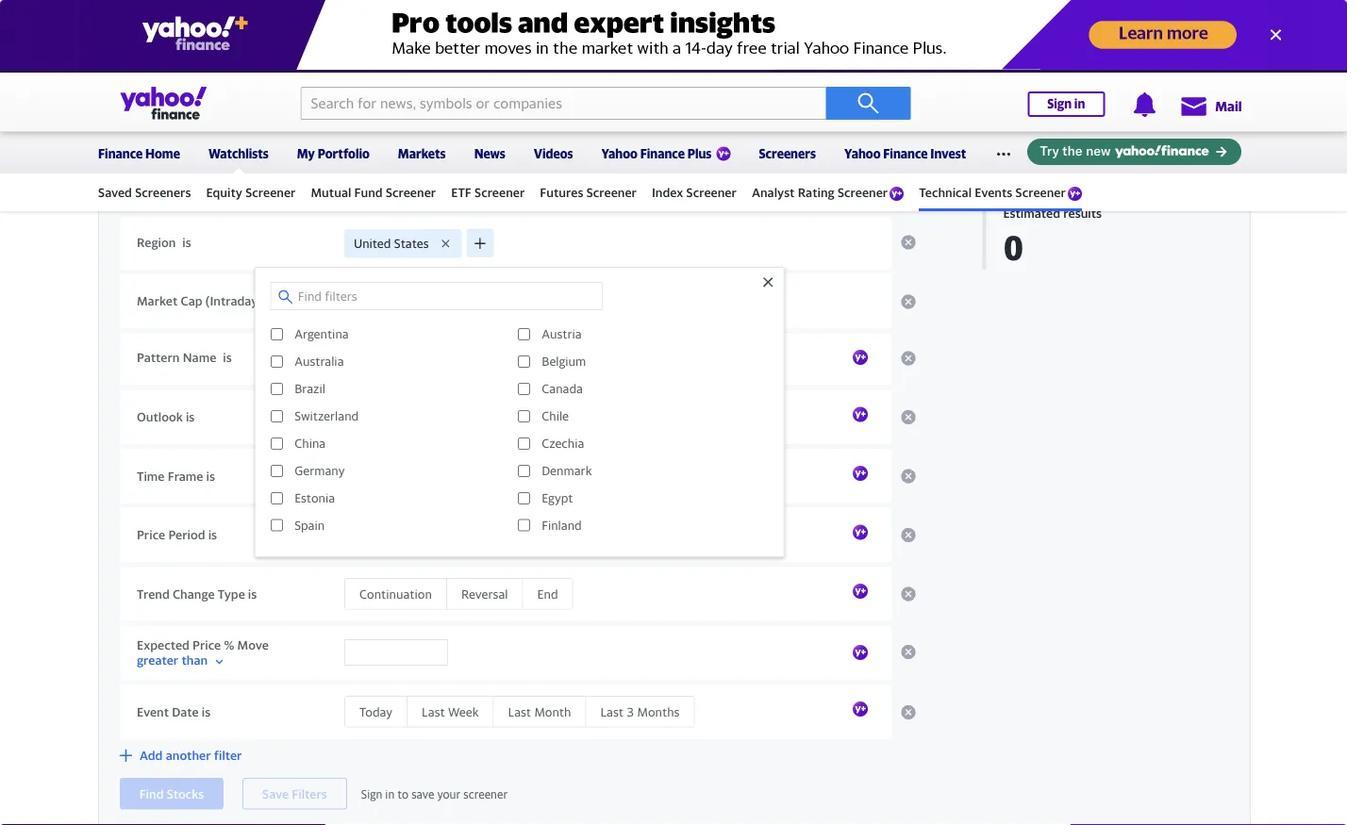 Task type: describe. For each thing, give the bounding box(es) containing it.
continuation
[[359, 587, 432, 601]]

1 horizontal spatial mail
[[1215, 99, 1242, 114]]

technical events screener link
[[919, 176, 1082, 208]]

rating
[[798, 185, 835, 200]]

remove event date image
[[901, 705, 916, 720]]

invest
[[930, 146, 966, 161]]

screener down premium yahoo finance logo at the top right of page
[[686, 185, 737, 200]]

s&p
[[98, 77, 121, 92]]

3
[[627, 705, 634, 719]]

austria
[[541, 327, 581, 342]]

0 vertical spatial mail link
[[103, 55, 127, 69]]

new untitled screener
[[215, 144, 385, 163]]

next image
[[1225, 88, 1253, 116]]

region is
[[137, 235, 191, 249]]

close image
[[759, 274, 776, 291]]

try the new yahoo finance image
[[1027, 139, 1242, 165]]

yahoo finance plus
[[601, 146, 712, 161]]

close image
[[1266, 25, 1285, 44]]

screener down (+1.30%)
[[317, 144, 385, 163]]

expected
[[137, 638, 189, 652]]

yahoo finance premium logo image for analyst rating screener
[[890, 187, 904, 201]]

screener right etf
[[475, 185, 525, 200]]

russell 2000 link
[[653, 77, 726, 92]]

analyst rating screener link
[[752, 176, 904, 208]]

futures
[[540, 185, 583, 200]]

Find filters field
[[272, 283, 602, 309]]

0 vertical spatial news link
[[157, 55, 187, 69]]

entertainment
[[357, 55, 437, 69]]

remove expected price % move image
[[901, 645, 916, 660]]

in left '1'
[[1149, 55, 1158, 67]]

screeners link
[[759, 134, 816, 170]]

4,487.28
[[98, 97, 149, 112]]

event
[[137, 705, 169, 719]]

sign for sign in
[[1047, 97, 1072, 111]]

2000
[[695, 77, 726, 92]]

videos link
[[534, 134, 573, 170]]

is right frame
[[206, 469, 215, 483]]

search link
[[467, 55, 505, 69]]

1 horizontal spatial screener
[[463, 788, 508, 801]]

(+1.30%)
[[325, 114, 368, 127]]

filter
[[214, 748, 242, 763]]

my portfolio
[[297, 146, 370, 161]]

time frame is
[[137, 469, 215, 483]]

market
[[137, 294, 178, 309]]

gold 1,966.60 +16.40 (+0.84%)
[[1024, 77, 1102, 127]]

filters
[[293, 191, 332, 208]]

australia
[[294, 354, 344, 369]]

is right period
[[208, 528, 217, 542]]

mobile link
[[535, 55, 573, 69]]

yahoo finance premium logo image for technical events screener
[[1068, 187, 1082, 201]]

cap for market
[[181, 294, 202, 309]]

in for sign in
[[1074, 97, 1085, 111]]

more... link
[[603, 55, 641, 69]]

save
[[411, 788, 434, 801]]

search
[[467, 55, 505, 69]]

your
[[437, 788, 461, 801]]

previous image
[[1202, 88, 1230, 116]]

finance home link
[[98, 134, 180, 170]]

yahoo for yahoo finance invest
[[844, 146, 881, 161]]

remove market cap (intraday) image
[[901, 294, 916, 309]]

entertainment link
[[357, 55, 437, 69]]

close
[[1122, 55, 1147, 67]]

remove trend change type image
[[901, 587, 916, 602]]

is right date
[[202, 705, 211, 719]]

last 3 months
[[600, 705, 680, 719]]

1 vertical spatial mail link
[[1179, 89, 1242, 123]]

0 horizontal spatial screener
[[202, 191, 258, 208]]

save filters
[[262, 787, 327, 802]]

equity screener
[[206, 185, 296, 200]]

gold link
[[1024, 77, 1050, 92]]

0 vertical spatial price
[[137, 528, 165, 542]]

advertisement region
[[330, 0, 1017, 36]]

change
[[173, 587, 215, 601]]

build stocks screener with filters below
[[120, 191, 374, 208]]

than
[[182, 653, 208, 668]]

mutual
[[311, 185, 351, 200]]

united states button
[[344, 229, 462, 258]]

region
[[137, 235, 176, 249]]

to
[[397, 788, 409, 801]]

saved screeners link
[[98, 176, 191, 208]]

below
[[335, 191, 374, 208]]

united states
[[354, 236, 429, 251]]

events
[[975, 185, 1013, 200]]

finland
[[541, 518, 582, 533]]

equity screener link
[[206, 176, 296, 208]]

dow 30 link
[[283, 77, 326, 92]]

today
[[359, 705, 393, 719]]

stocks for build
[[156, 191, 199, 208]]

index screener
[[652, 185, 737, 200]]

1
[[1160, 55, 1166, 67]]

navigation containing finance home
[[0, 129, 1347, 211]]

screener down untitled
[[245, 185, 296, 200]]

last 3 months button
[[586, 697, 694, 727]]

1 vertical spatial price
[[193, 638, 221, 652]]

screener right futures
[[587, 185, 637, 200]]

screener up estimated
[[1016, 185, 1066, 200]]

screeners for saved screeners
[[135, 185, 191, 200]]

premium yahoo finance logo image
[[716, 147, 731, 161]]

currency
[[405, 193, 451, 207]]

add another filter
[[140, 748, 242, 763]]

build
[[120, 191, 153, 208]]

finance inside "link"
[[98, 146, 143, 161]]

analyst rating screener
[[752, 185, 888, 200]]

index screener link
[[652, 176, 737, 208]]

yahoo finance invest link
[[844, 134, 966, 170]]

estimated results 0
[[1003, 206, 1102, 268]]

screener down markets
[[386, 185, 436, 200]]

my
[[297, 146, 315, 161]]

futures screener link
[[540, 176, 637, 208]]

oil
[[875, 77, 891, 92]]

s&p 500 4,487.28 +75.73 (+1.72%)
[[98, 77, 177, 127]]

spain
[[294, 518, 324, 533]]

u.s.
[[1058, 55, 1077, 67]]

mega
[[602, 294, 632, 309]]

screeners up analyst
[[759, 146, 816, 161]]

estonia
[[294, 491, 335, 505]]

news for right the news link
[[474, 146, 505, 161]]

trend
[[137, 587, 170, 601]]

frame
[[168, 469, 203, 483]]

move
[[237, 638, 269, 652]]



Task type: vqa. For each thing, say whether or not it's contained in the screenshot.
Jobs data shows labor market coming into 'better balance' image
no



Task type: locate. For each thing, give the bounding box(es) containing it.
egypt
[[541, 491, 573, 505]]

in left to
[[385, 788, 395, 801]]

last week
[[422, 705, 479, 719]]

is right outlook
[[186, 410, 195, 424]]

mail up "s&p"
[[103, 55, 127, 69]]

1 horizontal spatial price
[[193, 638, 221, 652]]

filters
[[292, 787, 327, 802]]

markets
[[1079, 55, 1120, 67]]

1 horizontal spatial cap
[[392, 294, 414, 309]]

remove time frame image
[[901, 469, 916, 484]]

0 horizontal spatial yahoo finance premium logo image
[[890, 187, 904, 201]]

cap for small
[[392, 294, 414, 309]]

is
[[182, 235, 191, 249], [267, 294, 276, 309], [223, 351, 232, 365], [186, 410, 195, 424], [206, 469, 215, 483], [208, 528, 217, 542], [248, 587, 257, 601], [202, 705, 211, 719]]

+16.40
[[1024, 114, 1057, 127]]

etf
[[451, 185, 471, 200]]

0 horizontal spatial yahoo
[[601, 146, 638, 161]]

analyst
[[752, 185, 795, 200]]

stocks right build
[[156, 191, 199, 208]]

screeners down all screeners /
[[135, 185, 191, 200]]

watchlists
[[208, 146, 269, 161]]

mega cap
[[602, 294, 657, 309]]

1 last from the left
[[422, 705, 445, 719]]

cap
[[181, 294, 202, 309], [392, 294, 414, 309], [635, 294, 657, 309]]

outlook is
[[137, 410, 195, 424]]

1 horizontal spatial yahoo
[[844, 146, 881, 161]]

yahoo finance premium logo image inside analyst rating screener link
[[890, 187, 904, 201]]

news link up etf screener
[[474, 134, 505, 170]]

all
[[98, 144, 118, 163]]

type
[[218, 587, 245, 601]]

hour
[[1169, 55, 1192, 67]]

greater than
[[137, 653, 208, 668]]

denmark
[[541, 464, 592, 478]]

screener right your
[[463, 788, 508, 801]]

in left usd
[[454, 193, 463, 207]]

sign left to
[[361, 788, 382, 801]]

yahoo finance premium logo image
[[890, 187, 904, 201], [1068, 187, 1082, 201]]

is right "(intraday)"
[[267, 294, 276, 309]]

1 horizontal spatial news
[[474, 146, 505, 161]]

gold
[[1024, 77, 1050, 92]]

screener right rating
[[838, 185, 888, 200]]

0 horizontal spatial cap
[[181, 294, 202, 309]]

switzerland
[[294, 409, 358, 424]]

remove price period image
[[901, 528, 916, 543]]

2 horizontal spatial cap
[[635, 294, 657, 309]]

cap right market
[[181, 294, 202, 309]]

stocks for find
[[167, 787, 204, 802]]

equity
[[206, 185, 242, 200]]

pattern name is
[[137, 351, 232, 365]]

news up etf screener
[[474, 146, 505, 161]]

futures screener
[[540, 185, 637, 200]]

notifications image
[[1132, 92, 1157, 117]]

finance home
[[98, 146, 180, 161]]

crude oil link
[[839, 77, 891, 92]]

1 cap from the left
[[181, 294, 202, 309]]

(intraday)
[[206, 294, 262, 309]]

0 vertical spatial screener
[[202, 191, 258, 208]]

1 horizontal spatial sign
[[1047, 97, 1072, 111]]

russell
[[653, 77, 693, 92]]

+75.73
[[98, 114, 132, 127]]

0 vertical spatial home
[[40, 55, 73, 69]]

0 horizontal spatial news
[[157, 55, 187, 69]]

None checkbox
[[271, 328, 283, 341], [518, 328, 530, 341], [271, 383, 283, 395], [518, 410, 530, 423], [271, 438, 283, 450], [518, 438, 530, 450], [271, 492, 283, 504], [271, 328, 283, 341], [518, 328, 530, 341], [271, 383, 283, 395], [518, 410, 530, 423], [271, 438, 283, 450], [518, 438, 530, 450], [271, 492, 283, 504]]

last for last week
[[422, 705, 445, 719]]

0 vertical spatial sign
[[1047, 97, 1072, 111]]

yahoo finance premium logo image up results
[[1068, 187, 1082, 201]]

1 horizontal spatial last
[[508, 705, 531, 719]]

last month
[[508, 705, 571, 719]]

screeners down (+1.72%)
[[121, 144, 196, 163]]

home link
[[13, 53, 73, 69]]

find
[[139, 787, 164, 802]]

0 horizontal spatial news link
[[157, 55, 187, 69]]

3 cap from the left
[[635, 294, 657, 309]]

small
[[359, 294, 389, 309]]

news inside navigation
[[474, 146, 505, 161]]

0 horizontal spatial sign
[[361, 788, 382, 801]]

1 yahoo from the left
[[601, 146, 638, 161]]

remove region image
[[901, 235, 916, 250]]

remove outlook image
[[901, 410, 916, 425]]

screener
[[202, 191, 258, 208], [463, 788, 508, 801]]

all screeners /
[[98, 144, 209, 163]]

0 horizontal spatial mail link
[[103, 55, 127, 69]]

2 cap from the left
[[392, 294, 414, 309]]

crude oil 78.47 +0.21 (+0.27%)
[[839, 77, 911, 127]]

1 horizontal spatial news link
[[474, 134, 505, 170]]

nasdaq link
[[468, 77, 511, 92]]

my portfolio link
[[297, 134, 370, 170]]

1 horizontal spatial home
[[145, 146, 180, 161]]

yahoo finance premium logo image down yahoo finance invest
[[890, 187, 904, 201]]

end
[[537, 587, 558, 601]]

cap right mega
[[635, 294, 657, 309]]

news link
[[157, 55, 187, 69], [474, 134, 505, 170]]

cap right small
[[392, 294, 414, 309]]

1 vertical spatial home
[[145, 146, 180, 161]]

yahoo down +0.21
[[844, 146, 881, 161]]

mail link
[[103, 55, 127, 69], [1179, 89, 1242, 123]]

2 horizontal spatial last
[[600, 705, 624, 719]]

1 vertical spatial mail
[[1215, 99, 1242, 114]]

estimated
[[1003, 206, 1060, 220]]

mail down the minutes
[[1215, 99, 1242, 114]]

minutes
[[1209, 55, 1249, 67]]

1 vertical spatial news link
[[474, 134, 505, 170]]

china
[[294, 436, 325, 451]]

0 horizontal spatial last
[[422, 705, 445, 719]]

last left 3
[[600, 705, 624, 719]]

sports
[[290, 55, 326, 69]]

+0.21
[[839, 114, 866, 127]]

0 vertical spatial news
[[157, 55, 187, 69]]

is right type
[[248, 587, 257, 601]]

yahoo finance premium logo image inside technical events screener link
[[1068, 187, 1082, 201]]

None text field
[[344, 640, 448, 666]]

news for the top the news link
[[157, 55, 187, 69]]

in for currency in usd
[[454, 193, 463, 207]]

0 horizontal spatial price
[[137, 528, 165, 542]]

yahoo for yahoo finance plus
[[601, 146, 638, 161]]

0 vertical spatial mail
[[103, 55, 127, 69]]

screeners
[[121, 144, 196, 163], [759, 146, 816, 161], [135, 185, 191, 200]]

markets
[[398, 146, 446, 161]]

news up s&p 500 4,487.28 +75.73 (+1.72%)
[[157, 55, 187, 69]]

last left week
[[422, 705, 445, 719]]

untitled
[[252, 144, 314, 163]]

saved
[[98, 185, 132, 200]]

0 vertical spatial stocks
[[156, 191, 199, 208]]

last left month
[[508, 705, 531, 719]]

Search for news, symbols or companies text field
[[300, 87, 826, 120]]

news link up s&p 500 4,487.28 +75.73 (+1.72%)
[[157, 55, 187, 69]]

mobile
[[535, 55, 573, 69]]

mail link down 49 at right
[[1179, 89, 1242, 123]]

month
[[534, 705, 571, 719]]

1 vertical spatial sign
[[361, 788, 382, 801]]

screener down new
[[202, 191, 258, 208]]

1 vertical spatial stocks
[[167, 787, 204, 802]]

1 horizontal spatial mail link
[[1179, 89, 1242, 123]]

3 last from the left
[[600, 705, 624, 719]]

chile
[[541, 409, 569, 424]]

currency in usd
[[405, 193, 488, 207]]

etf screener link
[[451, 176, 525, 208]]

sign
[[1047, 97, 1072, 111], [361, 788, 382, 801]]

0 horizontal spatial mail
[[103, 55, 127, 69]]

last for last 3 months
[[600, 705, 624, 719]]

stocks right find at the left of page
[[167, 787, 204, 802]]

yahoo finance plus link
[[601, 134, 731, 174]]

1 vertical spatial news
[[474, 146, 505, 161]]

last month button
[[494, 697, 586, 727]]

home inside "link"
[[145, 146, 180, 161]]

2 yahoo from the left
[[844, 146, 881, 161]]

sign up +16.40
[[1047, 97, 1072, 111]]

1 yahoo finance premium logo image from the left
[[890, 187, 904, 201]]

sign for sign in to save your screener
[[361, 788, 382, 801]]

None checkbox
[[271, 356, 283, 368], [518, 356, 530, 368], [518, 383, 530, 395], [271, 410, 283, 423], [271, 465, 283, 477], [518, 465, 530, 477], [518, 492, 530, 504], [271, 520, 283, 532], [518, 520, 530, 532], [271, 356, 283, 368], [518, 356, 530, 368], [518, 383, 530, 395], [271, 410, 283, 423], [271, 465, 283, 477], [518, 465, 530, 477], [518, 492, 530, 504], [271, 520, 283, 532], [518, 520, 530, 532]]

1 horizontal spatial yahoo finance premium logo image
[[1068, 187, 1082, 201]]

mail link up "s&p"
[[103, 55, 127, 69]]

last for last month
[[508, 705, 531, 719]]

time
[[137, 469, 165, 483]]

0 horizontal spatial home
[[40, 55, 73, 69]]

nasdaq
[[468, 77, 511, 92]]

in up (+0.84%)
[[1074, 97, 1085, 111]]

remove pattern name image
[[901, 351, 916, 366]]

yahoo up futures screener
[[601, 146, 638, 161]]

screeners for all screeners /
[[121, 144, 196, 163]]

1,966.60
[[1024, 97, 1075, 112]]

long term
[[532, 469, 589, 483]]

sports link
[[290, 55, 326, 69]]

outlook
[[137, 410, 183, 424]]

/
[[202, 144, 209, 163]]

1 vertical spatial screener
[[463, 788, 508, 801]]

brazil
[[294, 382, 325, 396]]

is right 'region'
[[182, 235, 191, 249]]

price left period
[[137, 528, 165, 542]]

cap for mega
[[635, 294, 657, 309]]

fund
[[354, 185, 383, 200]]

in for sign in to save your screener
[[385, 788, 395, 801]]

78.47
[[839, 97, 872, 112]]

in
[[1149, 55, 1158, 67], [1074, 97, 1085, 111], [454, 193, 463, 207], [385, 788, 395, 801]]

last inside "button"
[[508, 705, 531, 719]]

navigation
[[0, 129, 1347, 211]]

price up 'than'
[[193, 638, 221, 652]]

mutual fund screener link
[[311, 176, 436, 208]]

results
[[1063, 206, 1102, 220]]

dow 30 34,783.05 +445.18 (+1.30%)
[[283, 77, 368, 127]]

500
[[123, 77, 146, 92]]

add another filter button
[[117, 747, 242, 764]]

etf screener
[[451, 185, 525, 200]]

finance link
[[217, 55, 260, 69]]

czechia
[[541, 436, 584, 451]]

30
[[311, 77, 326, 92]]

2 last from the left
[[508, 705, 531, 719]]

search image
[[857, 92, 880, 115]]

russell 2000
[[653, 77, 726, 92]]

states
[[394, 236, 429, 251]]

is right name
[[223, 351, 232, 365]]

united
[[354, 236, 391, 251]]

2 yahoo finance premium logo image from the left
[[1068, 187, 1082, 201]]



